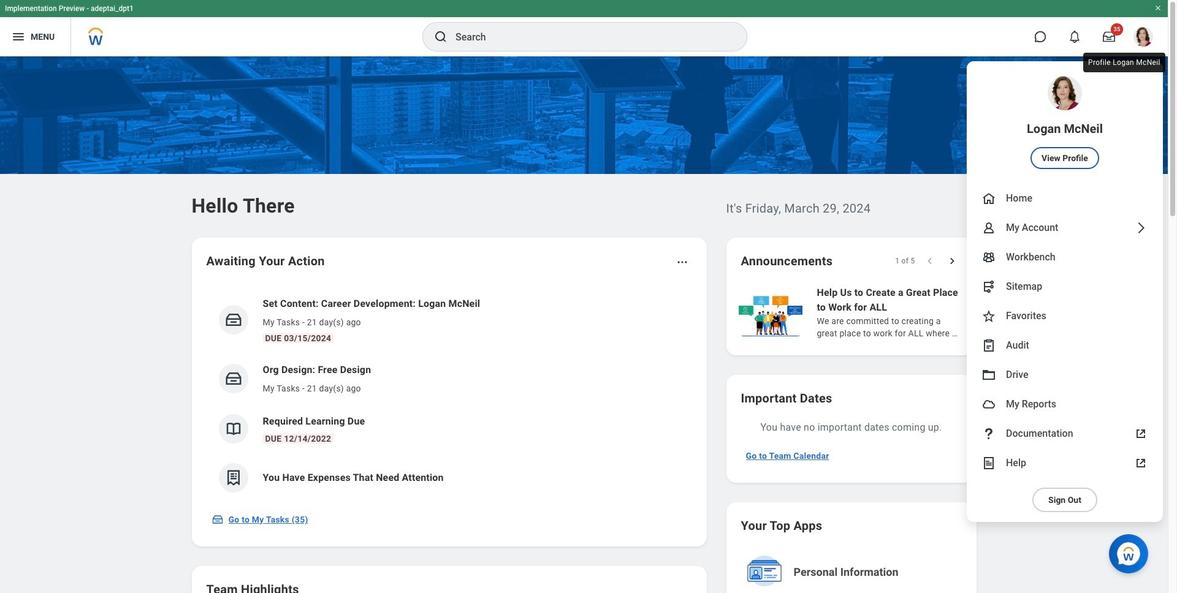 Task type: vqa. For each thing, say whether or not it's contained in the screenshot.
the exceptional
no



Task type: describe. For each thing, give the bounding box(es) containing it.
3 menu item from the top
[[967, 213, 1163, 243]]

endpoints image
[[982, 280, 996, 294]]

question image
[[982, 427, 996, 441]]

folder open image
[[982, 368, 996, 383]]

7 menu item from the top
[[967, 331, 1163, 361]]

4 menu item from the top
[[967, 243, 1163, 272]]

chevron left small image
[[924, 255, 936, 267]]

document image
[[982, 456, 996, 471]]

2 inbox image from the top
[[224, 370, 243, 388]]

close environment banner image
[[1155, 4, 1162, 12]]

paste image
[[982, 338, 996, 353]]

avatar image
[[982, 397, 996, 412]]

notifications large image
[[1069, 31, 1081, 43]]

chevron right image
[[1134, 221, 1148, 235]]

0 horizontal spatial list
[[206, 287, 692, 503]]



Task type: locate. For each thing, give the bounding box(es) containing it.
Search Workday  search field
[[456, 23, 722, 50]]

contact card matrix manager image
[[982, 250, 996, 265]]

9 menu item from the top
[[967, 390, 1163, 419]]

banner
[[0, 0, 1168, 522]]

2 menu item from the top
[[967, 184, 1163, 213]]

11 menu item from the top
[[967, 449, 1163, 478]]

ext link image
[[1134, 427, 1148, 441], [1134, 456, 1148, 471]]

justify image
[[11, 29, 26, 44]]

dashboard expenses image
[[224, 469, 243, 487]]

1 vertical spatial inbox image
[[224, 370, 243, 388]]

6 menu item from the top
[[967, 302, 1163, 331]]

status
[[895, 256, 915, 266]]

search image
[[434, 29, 448, 44]]

inbox image
[[211, 514, 224, 526]]

1 horizontal spatial list
[[736, 285, 1177, 341]]

list
[[736, 285, 1177, 341], [206, 287, 692, 503]]

user image
[[982, 221, 996, 235]]

0 vertical spatial ext link image
[[1134, 427, 1148, 441]]

1 inbox image from the top
[[224, 311, 243, 329]]

8 menu item from the top
[[967, 361, 1163, 390]]

tooltip
[[1081, 50, 1168, 75]]

5 menu item from the top
[[967, 272, 1163, 302]]

10 menu item from the top
[[967, 419, 1163, 449]]

related actions image
[[676, 256, 688, 269]]

book open image
[[224, 420, 243, 438]]

ext link image for tenth menu item
[[1134, 427, 1148, 441]]

menu
[[967, 61, 1163, 522]]

2 ext link image from the top
[[1134, 456, 1148, 471]]

logan mcneil image
[[1134, 27, 1153, 47]]

ext link image for 11th menu item
[[1134, 456, 1148, 471]]

home image
[[982, 191, 996, 206]]

0 vertical spatial inbox image
[[224, 311, 243, 329]]

1 vertical spatial ext link image
[[1134, 456, 1148, 471]]

star image
[[982, 309, 996, 324]]

inbox image
[[224, 311, 243, 329], [224, 370, 243, 388]]

chevron right small image
[[946, 255, 958, 267]]

main content
[[0, 56, 1177, 594]]

menu item
[[967, 61, 1163, 184], [967, 184, 1163, 213], [967, 213, 1163, 243], [967, 243, 1163, 272], [967, 272, 1163, 302], [967, 302, 1163, 331], [967, 331, 1163, 361], [967, 361, 1163, 390], [967, 390, 1163, 419], [967, 419, 1163, 449], [967, 449, 1163, 478]]

1 menu item from the top
[[967, 61, 1163, 184]]

inbox large image
[[1103, 31, 1115, 43]]

1 ext link image from the top
[[1134, 427, 1148, 441]]



